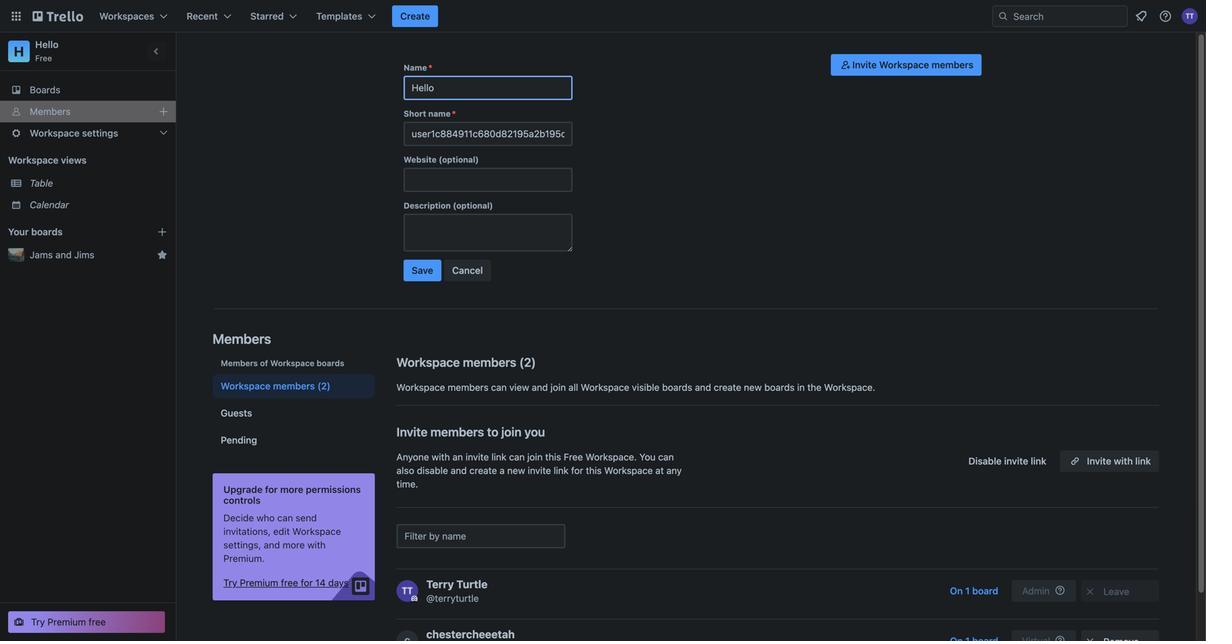 Task type: locate. For each thing, give the bounding box(es) containing it.
2 horizontal spatial invite
[[1087, 455, 1112, 467]]

workspace.
[[824, 382, 876, 393], [586, 451, 637, 463]]

and
[[55, 249, 72, 260], [532, 382, 548, 393], [695, 382, 711, 393], [451, 465, 467, 476], [264, 539, 280, 550]]

admin
[[1023, 585, 1050, 596]]

sm image for leave link
[[1084, 585, 1097, 599]]

invite right an
[[466, 451, 489, 463]]

members
[[30, 106, 71, 117], [213, 331, 271, 347], [221, 358, 258, 368]]

2 horizontal spatial join
[[551, 382, 566, 393]]

1 horizontal spatial try
[[224, 577, 237, 588]]

workspaces button
[[91, 5, 176, 27]]

1 horizontal spatial premium
[[240, 577, 278, 588]]

more up 'send'
[[280, 484, 304, 495]]

more
[[280, 484, 304, 495], [283, 539, 305, 550]]

0 horizontal spatial *
[[429, 63, 432, 72]]

can up at
[[658, 451, 674, 463]]

0 horizontal spatial with
[[307, 539, 326, 550]]

pending
[[221, 435, 257, 446]]

1 horizontal spatial invite
[[853, 59, 877, 70]]

1 vertical spatial premium
[[47, 616, 86, 628]]

save
[[412, 265, 433, 276]]

workspace. left you
[[586, 451, 637, 463]]

board
[[973, 585, 999, 596]]

an
[[453, 451, 463, 463]]

leave
[[1104, 586, 1130, 597]]

starred
[[250, 10, 284, 22]]

0 vertical spatial try
[[224, 577, 237, 588]]

1 vertical spatial workspace.
[[586, 451, 637, 463]]

(
[[519, 355, 524, 370]]

0 vertical spatial new
[[744, 382, 762, 393]]

workspace
[[880, 59, 929, 70], [30, 127, 80, 139], [8, 155, 59, 166], [397, 355, 460, 370], [270, 358, 315, 368], [221, 380, 271, 392], [397, 382, 445, 393], [581, 382, 630, 393], [604, 465, 653, 476], [292, 526, 341, 537]]

hello
[[35, 39, 59, 50]]

description (optional)
[[404, 201, 493, 210]]

members down boards
[[30, 106, 71, 117]]

)
[[531, 355, 536, 370]]

members up 'of'
[[213, 331, 271, 347]]

open information menu image
[[1159, 9, 1173, 23]]

boards link
[[0, 79, 176, 101]]

jams and jims link
[[30, 248, 151, 262]]

of
[[260, 358, 268, 368]]

at
[[656, 465, 664, 476]]

premium inside button
[[240, 577, 278, 588]]

upgrade for more permissions controls decide who can send invitations, edit workspace settings, and more with premium.
[[224, 484, 361, 564]]

0 vertical spatial members
[[30, 106, 71, 117]]

starred button
[[242, 5, 305, 27]]

0 vertical spatial for
[[571, 465, 583, 476]]

for inside button
[[301, 577, 313, 588]]

2 horizontal spatial with
[[1114, 455, 1133, 467]]

2 vertical spatial invite
[[1087, 455, 1112, 467]]

0 horizontal spatial workspace members
[[221, 380, 315, 392]]

2 horizontal spatial invite
[[1004, 455, 1029, 467]]

guests
[[221, 407, 252, 419]]

templates
[[316, 10, 363, 22]]

chestercheeetah
[[426, 628, 515, 641]]

and down the edit
[[264, 539, 280, 550]]

can up the edit
[[277, 512, 293, 523]]

sm image inside invite workspace members button
[[839, 58, 853, 72]]

you
[[640, 451, 656, 463]]

premium
[[240, 577, 278, 588], [47, 616, 86, 628]]

0 vertical spatial workspace.
[[824, 382, 876, 393]]

for inside anyone with an invite link can join this free workspace. you can also disable and create a new invite link for this workspace at any time.
[[571, 465, 583, 476]]

who
[[257, 512, 275, 523]]

invite members to join you
[[397, 425, 545, 439]]

boards up (2)
[[317, 358, 344, 368]]

terry turtle @terryturtle
[[426, 578, 488, 604]]

1 horizontal spatial with
[[432, 451, 450, 463]]

turtle
[[457, 578, 488, 591]]

( 2 )
[[519, 355, 536, 370]]

invite inside button
[[1004, 455, 1029, 467]]

create
[[714, 382, 742, 393], [470, 465, 497, 476]]

0 horizontal spatial new
[[507, 465, 525, 476]]

jams and jims
[[30, 249, 94, 260]]

invite
[[466, 451, 489, 463], [1004, 455, 1029, 467], [528, 465, 551, 476]]

1 horizontal spatial new
[[744, 382, 762, 393]]

0 vertical spatial premium
[[240, 577, 278, 588]]

1 vertical spatial create
[[470, 465, 497, 476]]

0 horizontal spatial for
[[265, 484, 278, 495]]

1 vertical spatial new
[[507, 465, 525, 476]]

and down an
[[451, 465, 467, 476]]

invite right "a"
[[528, 465, 551, 476]]

0 vertical spatial free
[[281, 577, 298, 588]]

with inside anyone with an invite link can join this free workspace. you can also disable and create a new invite link for this workspace at any time.
[[432, 451, 450, 463]]

invite with link
[[1087, 455, 1151, 467]]

and right view
[[532, 382, 548, 393]]

members left 'of'
[[221, 358, 258, 368]]

free inside try premium free button
[[89, 616, 106, 628]]

0 vertical spatial sm image
[[839, 58, 853, 72]]

free for try premium free
[[89, 616, 106, 628]]

sm image inside leave link
[[1084, 585, 1097, 599]]

try for try premium free
[[31, 616, 45, 628]]

for
[[571, 465, 583, 476], [265, 484, 278, 495], [301, 577, 313, 588]]

2 horizontal spatial for
[[571, 465, 583, 476]]

1 horizontal spatial workspace members
[[397, 355, 517, 370]]

boards up jams
[[31, 226, 63, 237]]

link inside disable invite link button
[[1031, 455, 1047, 467]]

decide
[[224, 512, 254, 523]]

workspace inside dropdown button
[[30, 127, 80, 139]]

1 vertical spatial invite
[[397, 425, 428, 439]]

1 vertical spatial join
[[502, 425, 522, 439]]

0 horizontal spatial create
[[470, 465, 497, 476]]

try premium free button
[[8, 611, 165, 633]]

invite right disable
[[1004, 455, 1029, 467]]

2 vertical spatial join
[[527, 451, 543, 463]]

0 horizontal spatial workspace.
[[586, 451, 637, 463]]

0 horizontal spatial try
[[31, 616, 45, 628]]

1 vertical spatial for
[[265, 484, 278, 495]]

workspace members
[[397, 355, 517, 370], [221, 380, 315, 392]]

None text field
[[404, 76, 573, 100], [404, 122, 573, 146], [404, 214, 573, 252], [404, 76, 573, 100], [404, 122, 573, 146], [404, 214, 573, 252]]

1 vertical spatial sm image
[[1084, 585, 1097, 599]]

with inside invite with link button
[[1114, 455, 1133, 467]]

name *
[[404, 63, 432, 72]]

0 horizontal spatial free
[[35, 53, 52, 63]]

free inside try premium free for 14 days button
[[281, 577, 298, 588]]

1 horizontal spatial this
[[586, 465, 602, 476]]

save button
[[404, 260, 441, 281]]

join left all
[[551, 382, 566, 393]]

disable invite link button
[[961, 450, 1055, 472]]

1 horizontal spatial workspace.
[[824, 382, 876, 393]]

join
[[551, 382, 566, 393], [502, 425, 522, 439], [527, 451, 543, 463]]

more down the edit
[[283, 539, 305, 550]]

1 vertical spatial free
[[89, 616, 106, 628]]

free inside anyone with an invite link can join this free workspace. you can also disable and create a new invite link for this workspace at any time.
[[564, 451, 583, 463]]

0 horizontal spatial invite
[[397, 425, 428, 439]]

join right to
[[502, 425, 522, 439]]

try premium free for 14 days button
[[224, 576, 349, 590]]

workspace. right the
[[824, 382, 876, 393]]

new left in
[[744, 382, 762, 393]]

@terryturtle
[[426, 593, 479, 604]]

workspace navigation collapse icon image
[[147, 42, 166, 61]]

and left 'jims'
[[55, 249, 72, 260]]

1 horizontal spatial for
[[301, 577, 313, 588]]

1 horizontal spatial free
[[564, 451, 583, 463]]

(optional) right website
[[439, 155, 479, 164]]

hello link
[[35, 39, 59, 50]]

None text field
[[404, 168, 573, 192]]

0 horizontal spatial premium
[[47, 616, 86, 628]]

back to home image
[[32, 5, 83, 27]]

new right "a"
[[507, 465, 525, 476]]

disable
[[969, 455, 1002, 467]]

try inside button
[[224, 577, 237, 588]]

pending link
[[213, 428, 375, 452]]

0 horizontal spatial join
[[502, 425, 522, 439]]

workspaces
[[99, 10, 154, 22]]

recent button
[[179, 5, 240, 27]]

can
[[491, 382, 507, 393], [509, 451, 525, 463], [658, 451, 674, 463], [277, 512, 293, 523]]

recent
[[187, 10, 218, 22]]

2 vertical spatial sm image
[[1084, 635, 1097, 641]]

(optional) for description (optional)
[[453, 201, 493, 210]]

0 vertical spatial free
[[35, 53, 52, 63]]

you
[[525, 425, 545, 439]]

workspace settings button
[[0, 122, 176, 144]]

1 vertical spatial free
[[564, 451, 583, 463]]

2 vertical spatial for
[[301, 577, 313, 588]]

days
[[328, 577, 349, 588]]

(optional) right description
[[453, 201, 493, 210]]

1 vertical spatial members
[[213, 331, 271, 347]]

workspace members down 'of'
[[221, 380, 315, 392]]

workspace members left (
[[397, 355, 517, 370]]

1 horizontal spatial join
[[527, 451, 543, 463]]

* right name
[[429, 63, 432, 72]]

1 horizontal spatial free
[[281, 577, 298, 588]]

free
[[281, 577, 298, 588], [89, 616, 106, 628]]

1 vertical spatial (optional)
[[453, 201, 493, 210]]

short name *
[[404, 109, 456, 118]]

0 vertical spatial invite
[[853, 59, 877, 70]]

with for invite
[[1114, 455, 1133, 467]]

short
[[404, 109, 426, 118]]

invite workspace members button
[[831, 54, 982, 76]]

join down you
[[527, 451, 543, 463]]

workspace inside button
[[880, 59, 929, 70]]

invite for invite with link
[[1087, 455, 1112, 467]]

view
[[510, 382, 529, 393]]

members inside members link
[[30, 106, 71, 117]]

1 horizontal spatial *
[[452, 109, 456, 118]]

0 horizontal spatial free
[[89, 616, 106, 628]]

premium for try premium free
[[47, 616, 86, 628]]

premium inside button
[[47, 616, 86, 628]]

1 vertical spatial try
[[31, 616, 45, 628]]

this
[[545, 451, 561, 463], [586, 465, 602, 476]]

also
[[397, 465, 414, 476]]

0 vertical spatial this
[[545, 451, 561, 463]]

try inside button
[[31, 616, 45, 628]]

starred icon image
[[157, 250, 168, 260]]

0 vertical spatial (optional)
[[439, 155, 479, 164]]

1 vertical spatial this
[[586, 465, 602, 476]]

switch to… image
[[9, 9, 23, 23]]

0 vertical spatial workspace members
[[397, 355, 517, 370]]

create button
[[392, 5, 438, 27]]

link
[[492, 451, 507, 463], [1031, 455, 1047, 467], [1136, 455, 1151, 467], [554, 465, 569, 476]]

sm image
[[839, 58, 853, 72], [1084, 585, 1097, 599], [1084, 635, 1097, 641]]

website (optional)
[[404, 155, 479, 164]]

* right name at the top left of the page
[[452, 109, 456, 118]]

1 horizontal spatial create
[[714, 382, 742, 393]]



Task type: vqa. For each thing, say whether or not it's contained in the screenshot.
the top NEW
yes



Task type: describe. For each thing, give the bounding box(es) containing it.
workspace members can view and join all workspace visible boards and create new boards in the workspace.
[[397, 382, 876, 393]]

disable
[[417, 465, 448, 476]]

14
[[315, 577, 326, 588]]

on 1 board
[[950, 585, 999, 596]]

in
[[797, 382, 805, 393]]

1 vertical spatial more
[[283, 539, 305, 550]]

search image
[[998, 11, 1009, 22]]

admin button
[[1012, 580, 1076, 602]]

name
[[428, 109, 451, 118]]

0 notifications image
[[1133, 8, 1150, 24]]

new inside anyone with an invite link can join this free workspace. you can also disable and create a new invite link for this workspace at any time.
[[507, 465, 525, 476]]

boards left in
[[765, 382, 795, 393]]

templates button
[[308, 5, 384, 27]]

premium for try premium free for 14 days
[[240, 577, 278, 588]]

to
[[487, 425, 499, 439]]

table
[[30, 178, 53, 189]]

Filter by name text field
[[397, 524, 566, 548]]

terry turtle (terryturtle) image
[[1182, 8, 1198, 24]]

primary element
[[0, 0, 1206, 32]]

organizationdetailform element
[[404, 62, 573, 287]]

free for try premium free for 14 days
[[281, 577, 298, 588]]

try premium free
[[31, 616, 106, 628]]

settings,
[[224, 539, 261, 550]]

terry
[[426, 578, 454, 591]]

and inside upgrade for more permissions controls decide who can send invitations, edit workspace settings, and more with premium.
[[264, 539, 280, 550]]

settings
[[82, 127, 118, 139]]

workspace settings
[[30, 127, 118, 139]]

h link
[[8, 41, 30, 62]]

permissions
[[306, 484, 361, 495]]

can inside upgrade for more permissions controls decide who can send invitations, edit workspace settings, and more with premium.
[[277, 512, 293, 523]]

1 horizontal spatial invite
[[528, 465, 551, 476]]

1 vertical spatial workspace members
[[221, 380, 315, 392]]

time.
[[397, 478, 418, 490]]

try for try premium free for 14 days
[[224, 577, 237, 588]]

edit
[[273, 526, 290, 537]]

create inside anyone with an invite link can join this free workspace. you can also disable and create a new invite link for this workspace at any time.
[[470, 465, 497, 476]]

sm image for invite workspace members button
[[839, 58, 853, 72]]

0 vertical spatial create
[[714, 382, 742, 393]]

on
[[950, 585, 963, 596]]

name
[[404, 63, 427, 72]]

create
[[400, 10, 430, 22]]

workspace views
[[8, 155, 87, 166]]

the
[[808, 382, 822, 393]]

all
[[569, 382, 578, 393]]

jims
[[74, 249, 94, 260]]

visible
[[632, 382, 660, 393]]

anyone with an invite link can join this free workspace. you can also disable and create a new invite link for this workspace at any time.
[[397, 451, 682, 490]]

2 vertical spatial members
[[221, 358, 258, 368]]

and inside anyone with an invite link can join this free workspace. you can also disable and create a new invite link for this workspace at any time.
[[451, 465, 467, 476]]

leave link
[[1082, 580, 1159, 602]]

this member is an admin of this workspace. image
[[412, 596, 418, 602]]

try premium free for 14 days
[[224, 577, 349, 588]]

free inside hello free
[[35, 53, 52, 63]]

send
[[296, 512, 317, 523]]

disable invite link
[[969, 455, 1047, 467]]

a
[[500, 465, 505, 476]]

0 vertical spatial join
[[551, 382, 566, 393]]

Search field
[[1009, 6, 1127, 26]]

boards
[[30, 84, 60, 95]]

views
[[61, 155, 87, 166]]

on 1 board link
[[942, 580, 1007, 602]]

website
[[404, 155, 437, 164]]

link inside invite with link button
[[1136, 455, 1151, 467]]

invite for invite workspace members
[[853, 59, 877, 70]]

for inside upgrade for more permissions controls decide who can send invitations, edit workspace settings, and more with premium.
[[265, 484, 278, 495]]

can left view
[[491, 382, 507, 393]]

boards right visible at the bottom of the page
[[662, 382, 693, 393]]

workspace inside upgrade for more permissions controls decide who can send invitations, edit workspace settings, and more with premium.
[[292, 526, 341, 537]]

(2)
[[318, 380, 331, 392]]

members of workspace boards
[[221, 358, 344, 368]]

can down you
[[509, 451, 525, 463]]

calendar
[[30, 199, 69, 210]]

anyone
[[397, 451, 429, 463]]

cancel button
[[444, 260, 491, 281]]

your boards with 1 items element
[[8, 224, 137, 240]]

upgrade
[[224, 484, 263, 495]]

description
[[404, 201, 451, 210]]

your
[[8, 226, 29, 237]]

0 horizontal spatial invite
[[466, 451, 489, 463]]

1 vertical spatial *
[[452, 109, 456, 118]]

cancel
[[452, 265, 483, 276]]

with inside upgrade for more permissions controls decide who can send invitations, edit workspace settings, and more with premium.
[[307, 539, 326, 550]]

and right visible at the bottom of the page
[[695, 382, 711, 393]]

add board image
[[157, 227, 168, 237]]

invite with link button
[[1060, 450, 1159, 472]]

invite workspace members
[[853, 59, 974, 70]]

join inside anyone with an invite link can join this free workspace. you can also disable and create a new invite link for this workspace at any time.
[[527, 451, 543, 463]]

calendar link
[[30, 198, 168, 212]]

0 horizontal spatial this
[[545, 451, 561, 463]]

hello free
[[35, 39, 59, 63]]

workspace. inside anyone with an invite link can join this free workspace. you can also disable and create a new invite link for this workspace at any time.
[[586, 451, 637, 463]]

members inside button
[[932, 59, 974, 70]]

0 vertical spatial more
[[280, 484, 304, 495]]

table link
[[30, 177, 168, 190]]

workspace inside anyone with an invite link can join this free workspace. you can also disable and create a new invite link for this workspace at any time.
[[604, 465, 653, 476]]

2
[[524, 355, 531, 370]]

any
[[667, 465, 682, 476]]

with for anyone
[[432, 451, 450, 463]]

(optional) for website (optional)
[[439, 155, 479, 164]]

h
[[14, 43, 24, 59]]

invitations,
[[224, 526, 271, 537]]

1
[[966, 585, 970, 596]]

invite for invite members to join you
[[397, 425, 428, 439]]

premium.
[[224, 553, 265, 564]]

0 vertical spatial *
[[429, 63, 432, 72]]

guests link
[[213, 401, 375, 425]]

controls
[[224, 495, 261, 506]]

your boards
[[8, 226, 63, 237]]



